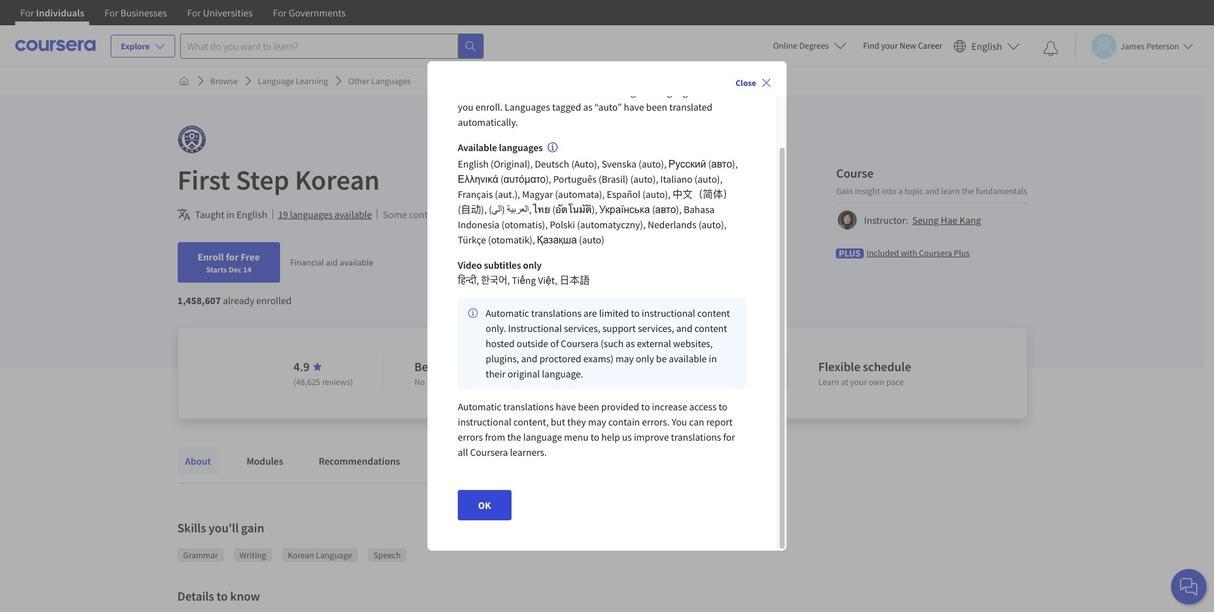 Task type: locate. For each thing, give the bounding box(es) containing it.
languages up the (original),
[[499, 141, 543, 154]]

1 vertical spatial languages
[[505, 100, 550, 113]]

the
[[638, 85, 652, 98], [962, 185, 974, 196], [507, 430, 521, 443]]

languages right other
[[371, 75, 411, 87]]

topic
[[905, 185, 924, 196]]

automatic for automatic translations are limited to instructional content only. instructional services, support services, and content hosted outside of coursera (such as external websites, plugins, and proctored exams) may only be available in their original language.
[[486, 306, 529, 319]]

menu left after on the top
[[695, 85, 719, 98]]

4 for from the left
[[273, 6, 287, 19]]

translations up instructional
[[531, 306, 582, 319]]

17
[[645, 359, 658, 374]]

0 vertical spatial have
[[624, 100, 644, 113]]

experience
[[461, 376, 501, 388]]

instructional
[[642, 306, 696, 319], [458, 415, 512, 428]]

home image
[[179, 76, 189, 86]]

menu inside you can switch between translations using the language menu after you enroll. languages tagged as "auto" have been translated automatically.
[[695, 85, 719, 98]]

(48,625 reviews)
[[294, 376, 353, 388]]

translations up tagged
[[561, 85, 611, 98]]

0 vertical spatial as
[[583, 100, 593, 113]]

for for businesses
[[105, 6, 118, 19]]

available for financial aid available
[[340, 257, 374, 268]]

using
[[613, 85, 636, 98]]

1 horizontal spatial you
[[672, 415, 687, 428]]

0 vertical spatial a
[[899, 185, 903, 196]]

to up week
[[693, 359, 705, 374]]

as right (such
[[626, 337, 635, 349]]

languages right 19
[[290, 208, 333, 221]]

english right career
[[972, 40, 1003, 52]]

1 vertical spatial may
[[616, 352, 634, 365]]

1 vertical spatial as
[[626, 337, 635, 349]]

1 horizontal spatial instructional
[[642, 306, 696, 319]]

insight
[[855, 185, 880, 196]]

available inside automatic translations are limited to instructional content only. instructional services, support services, and content hosted outside of coursera (such as external websites, plugins, and proctored exams) may only be available in their original language.
[[669, 352, 707, 365]]

you inside you can switch between translations using the language menu after you enroll. languages tagged as "auto" have been translated automatically.
[[458, 85, 473, 98]]

a right into
[[899, 185, 903, 196]]

available for 19 languages available
[[335, 208, 372, 221]]

instructional
[[508, 322, 562, 334]]

content,
[[514, 415, 549, 428]]

us
[[622, 430, 632, 443]]

more information on translated content image
[[548, 142, 558, 152]]

find your new career
[[863, 40, 943, 51]]

1 vertical spatial you
[[672, 415, 687, 428]]

1 horizontal spatial translated
[[670, 100, 713, 113]]

1 vertical spatial the
[[962, 185, 974, 196]]

languages inside you can switch between translations using the language menu after you enroll. languages tagged as "auto" have been translated automatically.
[[505, 100, 550, 113]]

to right limited
[[631, 306, 640, 319]]

1 horizontal spatial been
[[646, 100, 668, 113]]

your right "find"
[[881, 40, 898, 51]]

0 vertical spatial menu
[[695, 85, 719, 98]]

chat with us image
[[1179, 577, 1199, 597]]

only down external at right bottom
[[636, 352, 654, 365]]

hours right 5
[[647, 376, 668, 388]]

gain
[[241, 520, 264, 536]]

at inside approx. 17 hours to complete 3 weeks at 5 hours a week
[[632, 376, 639, 388]]

2 vertical spatial content
[[695, 322, 727, 334]]

2 horizontal spatial and
[[925, 185, 940, 196]]

learning
[[296, 75, 328, 87]]

outside
[[517, 337, 548, 349]]

been right ""auto""
[[646, 100, 668, 113]]

for universities
[[187, 6, 253, 19]]

can up enroll.
[[475, 85, 491, 98]]

free
[[241, 250, 260, 263]]

for inside automatic translations have been provided to increase access to instructional content, but they may contain errors. you can report errors from the language menu to help us improve translations for all coursera learners.
[[723, 430, 735, 443]]

(auto), up 中文（简体）
[[695, 172, 723, 185]]

english
[[972, 40, 1003, 52], [458, 157, 489, 170], [237, 208, 267, 221]]

0 vertical spatial may
[[444, 208, 462, 221]]

for down the "report"
[[723, 430, 735, 443]]

menu down they
[[564, 430, 589, 443]]

instructional up external at right bottom
[[642, 306, 696, 319]]

translated up русский
[[670, 100, 713, 113]]

enrolled
[[256, 294, 292, 307]]

0 horizontal spatial and
[[521, 352, 538, 365]]

pace
[[887, 376, 904, 388]]

0 horizontal spatial a
[[670, 376, 675, 388]]

hae
[[941, 213, 958, 226]]

coursera down from
[[470, 446, 508, 458]]

switch
[[493, 85, 520, 98]]

for businesses
[[105, 6, 167, 19]]

0 vertical spatial and
[[925, 185, 940, 196]]

seung hae kang link
[[913, 213, 981, 226]]

external
[[637, 337, 671, 349]]

0 horizontal spatial may
[[444, 208, 462, 221]]

may down (such
[[616, 352, 634, 365]]

1 horizontal spatial be
[[656, 352, 667, 365]]

1 horizontal spatial can
[[689, 415, 704, 428]]

0 horizontal spatial coursera
[[470, 446, 508, 458]]

1 vertical spatial available
[[340, 257, 374, 268]]

1 horizontal spatial and
[[676, 322, 693, 334]]

korean right writing
[[288, 550, 314, 561]]

english inside english (original), deutsch (auto), svenska (auto), русский (авто), ελληνικά (αυτόματο), português (brasil) (auto), italiano (auto), français (aut.), magyar (automata), español (auto), 中文（简体） (自动), العربية (آلي), ไทย (อัตโนมัติ), українська (авто), bahasa indonesia (otomatis), polski (automatyczny), nederlands (auto), türkçe (otomatik), қазақша (auto)
[[458, 157, 489, 170]]

not
[[464, 208, 478, 221]]

english for english
[[972, 40, 1003, 52]]

and up websites,
[[676, 322, 693, 334]]

1 vertical spatial a
[[670, 376, 675, 388]]

1 horizontal spatial for
[[723, 430, 735, 443]]

0 vertical spatial for
[[226, 250, 239, 263]]

coursera left 'plus'
[[919, 247, 952, 258]]

available inside button
[[335, 208, 372, 221]]

1 horizontal spatial in
[[709, 352, 717, 365]]

languages down between
[[505, 100, 550, 113]]

plus
[[954, 247, 970, 258]]

2 horizontal spatial coursera
[[919, 247, 952, 258]]

1 horizontal spatial at
[[841, 376, 849, 388]]

at
[[632, 376, 639, 388], [841, 376, 849, 388]]

0 vertical spatial english
[[972, 40, 1003, 52]]

in right the taught
[[226, 208, 235, 221]]

0 horizontal spatial been
[[578, 400, 599, 413]]

0 vertical spatial languages
[[371, 75, 411, 87]]

at left 5
[[632, 376, 639, 388]]

your
[[881, 40, 898, 51], [850, 376, 867, 388]]

and right topic
[[925, 185, 940, 196]]

0 horizontal spatial in
[[226, 208, 235, 221]]

languages for available
[[499, 141, 543, 154]]

been up they
[[578, 400, 599, 413]]

for left universities
[[187, 6, 201, 19]]

aid
[[326, 257, 338, 268]]

automatic down experience
[[458, 400, 502, 413]]

content
[[409, 208, 442, 221], [698, 306, 730, 319], [695, 322, 727, 334]]

korean up the 19 languages available button
[[295, 163, 380, 197]]

(auto), down 'bahasa'
[[699, 218, 727, 231]]

plugins,
[[486, 352, 519, 365]]

0 horizontal spatial only
[[523, 258, 542, 271]]

1 horizontal spatial english
[[458, 157, 489, 170]]

1 vertical spatial be
[[656, 352, 667, 365]]

0 horizontal spatial instructional
[[458, 415, 512, 428]]

العربية
[[507, 203, 529, 215]]

2 at from the left
[[841, 376, 849, 388]]

1 vertical spatial automatic
[[458, 400, 502, 413]]

schedule
[[863, 359, 911, 374]]

have up but
[[556, 400, 576, 413]]

available left some
[[335, 208, 372, 221]]

1 for from the left
[[20, 6, 34, 19]]

1 vertical spatial instructional
[[458, 415, 512, 428]]

2 vertical spatial and
[[521, 352, 538, 365]]

available right aid at top
[[340, 257, 374, 268]]

english inside button
[[972, 40, 1003, 52]]

first step korean
[[177, 163, 380, 197]]

2 for from the left
[[105, 6, 118, 19]]

2 vertical spatial available
[[669, 352, 707, 365]]

instructional up from
[[458, 415, 512, 428]]

been
[[646, 100, 668, 113], [578, 400, 599, 413]]

hours up week
[[660, 359, 691, 374]]

languages inside button
[[290, 208, 333, 221]]

step
[[236, 163, 289, 197]]

1 horizontal spatial language
[[654, 85, 693, 98]]

subtitles
[[484, 258, 521, 271]]

1 horizontal spatial languages
[[505, 100, 550, 113]]

automatic inside automatic translations are limited to instructional content only. instructional services, support services, and content hosted outside of coursera (such as external websites, plugins, and proctored exams) may only be available in their original language.
[[486, 306, 529, 319]]

bahasa
[[684, 203, 715, 215]]

to up the "report"
[[719, 400, 728, 413]]

0 vertical spatial language
[[654, 85, 693, 98]]

(авто), up the 'nederlands'
[[652, 203, 682, 215]]

1 vertical spatial your
[[850, 376, 867, 388]]

translations
[[561, 85, 611, 98], [531, 306, 582, 319], [504, 400, 554, 413], [671, 430, 721, 443]]

1 horizontal spatial coursera
[[561, 337, 599, 349]]

into
[[882, 185, 897, 196]]

have inside you can switch between translations using the language menu after you enroll. languages tagged as "auto" have been translated automatically.
[[624, 100, 644, 113]]

1 vertical spatial have
[[556, 400, 576, 413]]

at inside flexible schedule learn at your own pace
[[841, 376, 849, 388]]

show notifications image
[[1044, 41, 1059, 56]]

1 services, from the left
[[564, 322, 601, 334]]

korean
[[295, 163, 380, 197], [288, 550, 314, 561]]

for left "businesses" at left top
[[105, 6, 118, 19]]

(авто),
[[708, 157, 738, 170], [652, 203, 682, 215]]

seung
[[913, 213, 939, 226]]

instructional inside automatic translations are limited to instructional content only. instructional services, support services, and content hosted outside of coursera (such as external websites, plugins, and proctored exams) may only be available in their original language.
[[642, 306, 696, 319]]

1 vertical spatial only
[[636, 352, 654, 365]]

0 horizontal spatial have
[[556, 400, 576, 413]]

translated
[[670, 100, 713, 113], [493, 208, 536, 221]]

beginner level no previous experience necessary
[[414, 359, 539, 388]]

english up ελληνικά
[[458, 157, 489, 170]]

0 vertical spatial (авто),
[[708, 157, 738, 170]]

1 vertical spatial korean
[[288, 550, 314, 561]]

you down 'increase'
[[672, 415, 687, 428]]

language down content,
[[523, 430, 562, 443]]

be down external at right bottom
[[656, 352, 667, 365]]

1 vertical spatial language
[[316, 550, 352, 561]]

1 vertical spatial coursera
[[561, 337, 599, 349]]

dialog
[[428, 61, 787, 551]]

instructional inside automatic translations have been provided to increase access to instructional content, but they may contain errors. you can report errors from the language menu to help us improve translations for all coursera learners.
[[458, 415, 512, 428]]

dialog containing you can switch between translations using the language menu after you enroll. languages tagged as "auto" have been translated automatically.
[[428, 61, 787, 551]]

be inside automatic translations are limited to instructional content only. instructional services, support services, and content hosted outside of coursera (such as external websites, plugins, and proctored exams) may only be available in their original language.
[[656, 352, 667, 365]]

(авто), right русский
[[708, 157, 738, 170]]

1 horizontal spatial as
[[626, 337, 635, 349]]

you up you
[[458, 85, 473, 98]]

for left governments
[[273, 6, 287, 19]]

translated inside you can switch between translations using the language menu after you enroll. languages tagged as "auto" have been translated automatically.
[[670, 100, 713, 113]]

(auto), down italiano
[[643, 188, 671, 200]]

0 horizontal spatial your
[[850, 376, 867, 388]]

0 horizontal spatial services,
[[564, 322, 601, 334]]

limited
[[599, 306, 629, 319]]

2 vertical spatial may
[[588, 415, 606, 428]]

only.
[[486, 322, 506, 334]]

menu
[[695, 85, 719, 98], [564, 430, 589, 443]]

the right from
[[507, 430, 521, 443]]

the right the using
[[638, 85, 652, 98]]

language learning
[[258, 75, 328, 87]]

a left week
[[670, 376, 675, 388]]

0 horizontal spatial the
[[507, 430, 521, 443]]

1 horizontal spatial languages
[[499, 141, 543, 154]]

1 horizontal spatial a
[[899, 185, 903, 196]]

automatic up only.
[[486, 306, 529, 319]]

have down the using
[[624, 100, 644, 113]]

0 horizontal spatial at
[[632, 376, 639, 388]]

1 vertical spatial language
[[523, 430, 562, 443]]

0 horizontal spatial as
[[583, 100, 593, 113]]

be right not
[[480, 208, 491, 221]]

1 vertical spatial (авто),
[[652, 203, 682, 215]]

1 at from the left
[[632, 376, 639, 388]]

may inside automatic translations are limited to instructional content only. instructional services, support services, and content hosted outside of coursera (such as external websites, plugins, and proctored exams) may only be available in their original language.
[[616, 352, 634, 365]]

0 horizontal spatial language
[[523, 430, 562, 443]]

support
[[603, 322, 636, 334]]

financial aid available button
[[290, 257, 374, 268]]

translations inside automatic translations are limited to instructional content only. instructional services, support services, and content hosted outside of coursera (such as external websites, plugins, and proctored exams) may only be available in their original language.
[[531, 306, 582, 319]]

for up dec
[[226, 250, 239, 263]]

skills
[[177, 520, 206, 536]]

some
[[383, 208, 407, 221]]

1 horizontal spatial your
[[881, 40, 898, 51]]

can down access
[[689, 415, 704, 428]]

0 vertical spatial you
[[458, 85, 473, 98]]

2 horizontal spatial english
[[972, 40, 1003, 52]]

coursera up exams)
[[561, 337, 599, 349]]

coursera inside automatic translations are limited to instructional content only. instructional services, support services, and content hosted outside of coursera (such as external websites, plugins, and proctored exams) may only be available in their original language.
[[561, 337, 599, 349]]

career
[[918, 40, 943, 51]]

0 vertical spatial instructional
[[642, 306, 696, 319]]

recommendations
[[319, 455, 400, 467]]

english left 19
[[237, 208, 267, 221]]

0 vertical spatial automatic
[[486, 306, 529, 319]]

taught in english
[[195, 208, 267, 221]]

1 horizontal spatial menu
[[695, 85, 719, 98]]

available down websites,
[[669, 352, 707, 365]]

to
[[631, 306, 640, 319], [693, 359, 705, 374], [641, 400, 650, 413], [719, 400, 728, 413], [591, 430, 600, 443], [217, 588, 228, 604]]

3 for from the left
[[187, 6, 201, 19]]

0 vertical spatial coursera
[[919, 247, 952, 258]]

taught
[[195, 208, 224, 221]]

services, down are
[[564, 322, 601, 334]]

a
[[899, 185, 903, 196], [670, 376, 675, 388]]

may up the help
[[588, 415, 606, 428]]

provided
[[601, 400, 639, 413]]

gain
[[837, 185, 853, 196]]

services,
[[564, 322, 601, 334], [638, 322, 674, 334]]

the right learn
[[962, 185, 974, 196]]

services, up external at right bottom
[[638, 322, 674, 334]]

as left ""auto""
[[583, 100, 593, 113]]

(48,625
[[294, 376, 320, 388]]

(auto),
[[571, 157, 600, 170]]

languages inside "dialog"
[[499, 141, 543, 154]]

for left individuals
[[20, 6, 34, 19]]

may left not
[[444, 208, 462, 221]]

(brasil)
[[599, 172, 629, 185]]

1 vertical spatial in
[[709, 352, 717, 365]]

course
[[837, 165, 874, 181]]

kang
[[960, 213, 981, 226]]

at right learn
[[841, 376, 849, 388]]

0 vertical spatial the
[[638, 85, 652, 98]]

other languages
[[348, 75, 411, 87]]

1 horizontal spatial language
[[316, 550, 352, 561]]

0 horizontal spatial languages
[[290, 208, 333, 221]]

1 horizontal spatial services,
[[638, 322, 674, 334]]

and down "outside"
[[521, 352, 538, 365]]

they
[[567, 415, 586, 428]]

no
[[414, 376, 425, 388]]

1 vertical spatial english
[[458, 157, 489, 170]]

languages
[[371, 75, 411, 87], [505, 100, 550, 113]]

you
[[458, 85, 473, 98], [672, 415, 687, 428]]

automatic inside automatic translations have been provided to increase access to instructional content, but they may contain errors. you can report errors from the language menu to help us improve translations for all coursera learners.
[[458, 400, 502, 413]]

automatic translations are limited to instructional content only. instructional services, support services, and content hosted outside of coursera (such as external websites, plugins, and proctored exams) may only be available in their original language.
[[486, 306, 730, 380]]

language right the using
[[654, 85, 693, 98]]

your left own
[[850, 376, 867, 388]]

1 vertical spatial translated
[[493, 208, 536, 221]]

2 horizontal spatial may
[[616, 352, 634, 365]]

2 vertical spatial english
[[237, 208, 267, 221]]

1 horizontal spatial may
[[588, 415, 606, 428]]

hours
[[660, 359, 691, 374], [647, 376, 668, 388]]

language left speech
[[316, 550, 352, 561]]

in down websites,
[[709, 352, 717, 365]]

2 vertical spatial the
[[507, 430, 521, 443]]

may inside automatic translations have been provided to increase access to instructional content, but they may contain errors. you can report errors from the language menu to help us improve translations for all coursera learners.
[[588, 415, 606, 428]]

None search field
[[180, 33, 484, 59]]

can inside you can switch between translations using the language menu after you enroll. languages tagged as "auto" have been translated automatically.
[[475, 85, 491, 98]]

available languages
[[458, 141, 543, 154]]

translated down (aut.),
[[493, 208, 536, 221]]

0 vertical spatial korean
[[295, 163, 380, 197]]

0 horizontal spatial languages
[[371, 75, 411, 87]]

русский
[[669, 157, 706, 170]]

1 horizontal spatial the
[[638, 85, 652, 98]]

only up tiếng
[[523, 258, 542, 271]]

0 horizontal spatial menu
[[564, 430, 589, 443]]

0 horizontal spatial you
[[458, 85, 473, 98]]

language left learning
[[258, 75, 294, 87]]

0 vertical spatial translated
[[670, 100, 713, 113]]



Task type: describe. For each thing, give the bounding box(es) containing it.
automatic for automatic translations have been provided to increase access to instructional content, but they may contain errors. you can report errors from the language menu to help us improve translations for all coursera learners.
[[458, 400, 502, 413]]

coursera image
[[15, 36, 96, 56]]

been inside automatic translations have been provided to increase access to instructional content, but they may contain errors. you can report errors from the language menu to help us improve translations for all coursera learners.
[[578, 400, 599, 413]]

menu inside automatic translations have been provided to increase access to instructional content, but they may contain errors. you can report errors from the language menu to help us improve translations for all coursera learners.
[[564, 430, 589, 443]]

0 horizontal spatial be
[[480, 208, 491, 221]]

0 horizontal spatial translated
[[493, 208, 536, 221]]

svenska
[[602, 157, 637, 170]]

but
[[551, 415, 565, 428]]

languages for 19
[[290, 208, 333, 221]]

0 vertical spatial language
[[258, 75, 294, 87]]

banner navigation
[[10, 0, 356, 35]]

recommendations link
[[311, 447, 408, 475]]

approx.
[[601, 359, 642, 374]]

korean language
[[288, 550, 352, 561]]

the inside course gain insight into a topic and learn the fundamentals
[[962, 185, 974, 196]]

about
[[185, 455, 211, 467]]

financial
[[290, 257, 324, 268]]

for inside enroll for free starts dec 14
[[226, 250, 239, 263]]

0 vertical spatial your
[[881, 40, 898, 51]]

and inside course gain insight into a topic and learn the fundamentals
[[925, 185, 940, 196]]

flexible schedule learn at your own pace
[[819, 359, 911, 388]]

speech
[[374, 550, 401, 561]]

your inside flexible schedule learn at your own pace
[[850, 376, 867, 388]]

only inside automatic translations are limited to instructional content only. instructional services, support services, and content hosted outside of coursera (such as external websites, plugins, and proctored exams) may only be available in their original language.
[[636, 352, 654, 365]]

a inside approx. 17 hours to complete 3 weeks at 5 hours a week
[[670, 376, 675, 388]]

magyar
[[522, 188, 553, 200]]

learn
[[941, 185, 960, 196]]

қазақша
[[537, 233, 577, 246]]

4.9
[[294, 359, 310, 374]]

1 vertical spatial and
[[676, 322, 693, 334]]

to inside automatic translations are limited to instructional content only. instructional services, support services, and content hosted outside of coursera (such as external websites, plugins, and proctored exams) may only be available in their original language.
[[631, 306, 640, 319]]

complete
[[707, 359, 757, 374]]

other
[[348, 75, 370, 87]]

(otomatik),
[[488, 233, 535, 246]]

indonesia
[[458, 218, 500, 231]]

grammar
[[183, 550, 218, 561]]

"auto"
[[595, 100, 622, 113]]

1,458,607
[[177, 294, 221, 307]]

to inside approx. 17 hours to complete 3 weeks at 5 hours a week
[[693, 359, 705, 374]]

from
[[485, 430, 505, 443]]

translations down the "report"
[[671, 430, 721, 443]]

(such
[[601, 337, 624, 349]]

english for english (original), deutsch (auto), svenska (auto), русский (авто), ελληνικά (αυτόματο), português (brasil) (auto), italiano (auto), français (aut.), magyar (automata), español (auto), 中文（简体） (自动), العربية (آلي), ไทย (อัตโนมัติ), українська (авто), bahasa indonesia (otomatis), polski (automatyczny), nederlands (auto), türkçe (otomatik), қазақша (auto)
[[458, 157, 489, 170]]

19 languages available button
[[278, 207, 372, 222]]

all
[[458, 446, 468, 458]]

find your new career link
[[857, 38, 949, 54]]

previous
[[427, 376, 459, 388]]

been inside you can switch between translations using the language menu after you enroll. languages tagged as "auto" have been translated automatically.
[[646, 100, 668, 113]]

translations up content,
[[504, 400, 554, 413]]

coursera inside automatic translations have been provided to increase access to instructional content, but they may contain errors. you can report errors from the language menu to help us improve translations for all coursera learners.
[[470, 446, 508, 458]]

1 vertical spatial content
[[698, 306, 730, 319]]

flexible
[[819, 359, 861, 374]]

0 vertical spatial hours
[[660, 359, 691, 374]]

their
[[486, 367, 506, 380]]

for for universities
[[187, 6, 201, 19]]

errors.
[[642, 415, 670, 428]]

tiếng
[[512, 274, 536, 286]]

hosted
[[486, 337, 515, 349]]

for for individuals
[[20, 6, 34, 19]]

have inside automatic translations have been provided to increase access to instructional content, but they may contain errors. you can report errors from the language menu to help us improve translations for all coursera learners.
[[556, 400, 576, 413]]

report
[[707, 415, 733, 428]]

(auto), up español
[[631, 172, 659, 185]]

türkçe
[[458, 233, 486, 246]]

instructor:
[[864, 213, 909, 226]]

to up errors.
[[641, 400, 650, 413]]

after
[[721, 85, 741, 98]]

included with coursera plus link
[[867, 246, 970, 259]]

हिन्दी,
[[458, 274, 479, 286]]

first
[[177, 163, 230, 197]]

(otomatis),
[[502, 218, 548, 231]]

as inside automatic translations are limited to instructional content only. instructional services, support services, and content hosted outside of coursera (such as external websites, plugins, and proctored exams) may only be available in their original language.
[[626, 337, 635, 349]]

enroll
[[198, 250, 224, 263]]

coursera inside included with coursera plus "link"
[[919, 247, 952, 258]]

video subtitles only हिन्दी, 한국어, tiếng việt, 日本語
[[458, 258, 590, 286]]

about link
[[177, 447, 219, 475]]

1 horizontal spatial (авто),
[[708, 157, 738, 170]]

yonsei university image
[[177, 125, 206, 154]]

approx. 17 hours to complete 3 weeks at 5 hours a week
[[601, 359, 757, 388]]

19
[[278, 208, 288, 221]]

2 services, from the left
[[638, 322, 674, 334]]

learners.
[[510, 446, 547, 458]]

italiano
[[661, 172, 693, 185]]

ok button
[[458, 490, 511, 520]]

1 vertical spatial hours
[[647, 376, 668, 388]]

dec
[[229, 264, 242, 275]]

only inside 'video subtitles only हिन्दी, 한국어, tiếng việt, 日本語'
[[523, 258, 542, 271]]

you inside automatic translations have been provided to increase access to instructional content, but they may contain errors. you can report errors from the language menu to help us improve translations for all coursera learners.
[[672, 415, 687, 428]]

websites,
[[673, 337, 713, 349]]

included with coursera plus
[[867, 247, 970, 258]]

0 horizontal spatial (авто),
[[652, 203, 682, 215]]

writing
[[240, 550, 266, 561]]

tagged
[[552, 100, 581, 113]]

translations inside you can switch between translations using the language menu after you enroll. languages tagged as "auto" have been translated automatically.
[[561, 85, 611, 98]]

automatic translations are limited to instructional content only. instructional services, support services, and content hosted outside of coursera (such as external websites, plugins, and proctored exams) may only be available in their original language. element
[[458, 298, 747, 389]]

(automata),
[[555, 188, 605, 200]]

0 vertical spatial in
[[226, 208, 235, 221]]

find
[[863, 40, 880, 51]]

proctored
[[540, 352, 582, 365]]

việt,
[[538, 274, 558, 286]]

0 horizontal spatial english
[[237, 208, 267, 221]]

to left know at the left of page
[[217, 588, 228, 604]]

can inside automatic translations have been provided to increase access to instructional content, but they may contain errors. you can report errors from the language menu to help us improve translations for all coursera learners.
[[689, 415, 704, 428]]

in inside automatic translations are limited to instructional content only. instructional services, support services, and content hosted outside of coursera (such as external websites, plugins, and proctored exams) may only be available in their original language.
[[709, 352, 717, 365]]

access
[[689, 400, 717, 413]]

seung hae kang image
[[838, 210, 857, 229]]

the inside you can switch between translations using the language menu after you enroll. languages tagged as "auto" have been translated automatically.
[[638, 85, 652, 98]]

a inside course gain insight into a topic and learn the fundamentals
[[899, 185, 903, 196]]

the inside automatic translations have been provided to increase access to instructional content, but they may contain errors. you can report errors from the language menu to help us improve translations for all coursera learners.
[[507, 430, 521, 443]]

for individuals
[[20, 6, 84, 19]]

(自动),
[[458, 203, 487, 215]]

coursera plus image
[[837, 248, 864, 258]]

(αυτόματο),
[[501, 172, 551, 185]]

as inside you can switch between translations using the language menu after you enroll. languages tagged as "auto" have been translated automatically.
[[583, 100, 593, 113]]

between
[[522, 85, 559, 98]]

1,458,607 already enrolled
[[177, 294, 292, 307]]

businesses
[[120, 6, 167, 19]]

ok
[[478, 499, 491, 511]]

(อัตโนมัติ),
[[552, 203, 598, 215]]

improve
[[634, 430, 669, 443]]

(original),
[[491, 157, 533, 170]]

language inside you can switch between translations using the language menu after you enroll. languages tagged as "auto" have been translated automatically.
[[654, 85, 693, 98]]

of
[[550, 337, 559, 349]]

necessary
[[503, 376, 539, 388]]

course gain insight into a topic and learn the fundamentals
[[837, 165, 1028, 196]]

5
[[641, 376, 645, 388]]

(auto), up italiano
[[639, 157, 667, 170]]

are
[[584, 306, 597, 319]]

fundamentals
[[976, 185, 1028, 196]]

for for governments
[[273, 6, 287, 19]]

language.
[[542, 367, 584, 380]]

3
[[601, 376, 605, 388]]

testimonials
[[436, 455, 491, 467]]

learn
[[819, 376, 840, 388]]

modules
[[247, 455, 283, 467]]

already
[[223, 294, 254, 307]]

increase
[[652, 400, 687, 413]]

0 vertical spatial content
[[409, 208, 442, 221]]

browse
[[210, 75, 238, 87]]

language inside automatic translations have been provided to increase access to instructional content, but they may contain errors. you can report errors from the language menu to help us improve translations for all coursera learners.
[[523, 430, 562, 443]]

contain
[[608, 415, 640, 428]]

to left the help
[[591, 430, 600, 443]]



Task type: vqa. For each thing, say whether or not it's contained in the screenshot.
as to the right
yes



